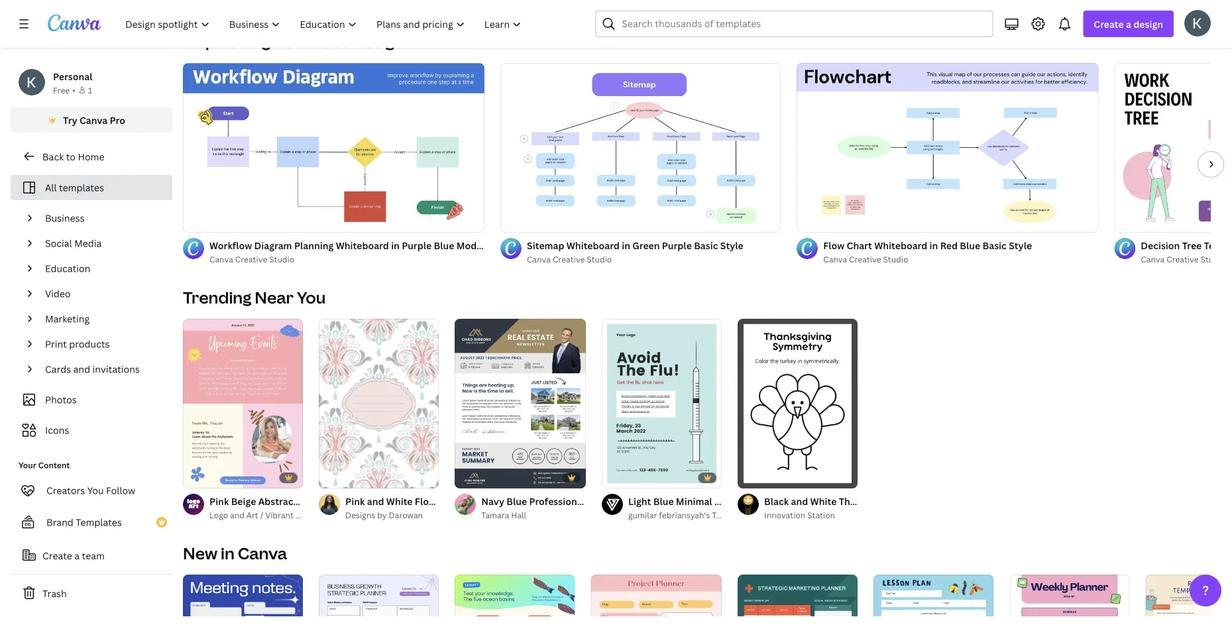 Task type: locate. For each thing, give the bounding box(es) containing it.
canva down flow
[[823, 254, 847, 264]]

purple inside workflow diagram planning whiteboard in purple blue modern professional style canva creative studio
[[402, 239, 432, 252]]

temperature change research poster in light orange orange hand drawn style image
[[1146, 575, 1232, 617]]

blue up the gumilar febriansyah's team link
[[653, 495, 674, 507]]

3 whiteboard from the left
[[874, 239, 927, 252]]

and left art
[[230, 509, 245, 520]]

a inside button
[[74, 549, 80, 562]]

whiteboard right sitemap
[[567, 239, 620, 252]]

blue
[[434, 239, 454, 252], [960, 239, 980, 252], [653, 495, 674, 507]]

4 studio from the left
[[1201, 254, 1226, 264]]

pink and white floral pattern binder cover a4 document image
[[319, 319, 439, 488]]

1 horizontal spatial design
[[352, 31, 404, 52]]

design right vibrant
[[296, 509, 322, 520]]

hall
[[511, 509, 526, 520]]

1 vertical spatial your
[[19, 460, 36, 471]]

create for create a team
[[42, 549, 72, 562]]

your content
[[19, 460, 70, 471]]

0 vertical spatial and
[[73, 363, 90, 375]]

team left w
[[1204, 239, 1228, 252]]

professional
[[494, 239, 550, 252]]

sitemap whiteboard in green purple basic style link
[[527, 238, 781, 253]]

1 horizontal spatial whiteboard
[[567, 239, 620, 252]]

all
[[45, 181, 57, 194]]

create down 'brand'
[[42, 549, 72, 562]]

1 vertical spatial you
[[87, 484, 104, 497]]

3 studio from the left
[[883, 254, 908, 264]]

art
[[246, 509, 258, 520]]

back to home
[[42, 150, 104, 163]]

workflow
[[209, 239, 252, 252]]

try canva pro
[[63, 114, 125, 126]]

print
[[45, 338, 67, 350]]

canva creative studio link down tree
[[1141, 253, 1232, 266]]

a left design
[[1126, 18, 1131, 30]]

tree
[[1182, 239, 1202, 252]]

3 canva creative studio link from the left
[[823, 253, 1099, 266]]

2 canva creative studio link from the left
[[527, 253, 781, 266]]

0 horizontal spatial team
[[712, 509, 732, 520]]

3 creative from the left
[[849, 254, 881, 264]]

near
[[255, 287, 294, 308]]

canva down sitemap
[[527, 254, 551, 264]]

creative inside workflow diagram planning whiteboard in purple blue modern professional style canva creative studio
[[235, 254, 267, 264]]

team down flu
[[712, 509, 732, 520]]

0 vertical spatial create
[[1094, 18, 1124, 30]]

and inside 'logo and art / vibrant design resources' link
[[230, 509, 245, 520]]

basic right "green"
[[694, 239, 718, 252]]

you left follow
[[87, 484, 104, 497]]

create for create a design
[[1094, 18, 1124, 30]]

creative down workflow
[[235, 254, 267, 264]]

1 vertical spatial and
[[230, 509, 245, 520]]

video
[[45, 287, 71, 300]]

0 horizontal spatial create
[[42, 549, 72, 562]]

flow chart whiteboard in red blue basic style link
[[823, 238, 1099, 253]]

trash
[[42, 587, 67, 600]]

whiteboard inside workflow diagram planning whiteboard in purple blue modern professional style canva creative studio
[[336, 239, 389, 252]]

and right cards
[[73, 363, 90, 375]]

2 horizontal spatial blue
[[960, 239, 980, 252]]

a
[[1126, 18, 1131, 30], [74, 549, 80, 562]]

0 horizontal spatial you
[[87, 484, 104, 497]]

1 purple from the left
[[402, 239, 432, 252]]

and inside cards and invitations link
[[73, 363, 90, 375]]

trending near you
[[183, 287, 326, 308]]

purple right "green"
[[662, 239, 692, 252]]

0 vertical spatial team
[[1204, 239, 1228, 252]]

0 horizontal spatial style
[[552, 239, 575, 252]]

darowan
[[389, 509, 423, 520]]

flow chart whiteboard in red blue basic style image
[[797, 63, 1099, 233]]

new
[[183, 543, 217, 564]]

studio
[[269, 254, 294, 264], [587, 254, 612, 264], [883, 254, 908, 264], [1201, 254, 1226, 264]]

create inside create a design dropdown button
[[1094, 18, 1124, 30]]

2 whiteboard from the left
[[567, 239, 620, 252]]

0 horizontal spatial whiteboard
[[336, 239, 389, 252]]

canva creative studio link for team
[[1141, 253, 1232, 266]]

4 creative from the left
[[1167, 254, 1199, 264]]

2 horizontal spatial whiteboard
[[874, 239, 927, 252]]

2 creative from the left
[[553, 254, 585, 264]]

in inside sitemap whiteboard in green purple basic style canva creative studio
[[622, 239, 630, 252]]

canva creative studio link
[[209, 253, 485, 266], [527, 253, 781, 266], [823, 253, 1099, 266], [1141, 253, 1232, 266]]

blue inside the flow chart whiteboard in red blue basic style canva creative studio
[[960, 239, 980, 252]]

1 basic from the left
[[694, 239, 718, 252]]

resources
[[323, 509, 363, 520]]

1 horizontal spatial create
[[1094, 18, 1124, 30]]

4 canva creative studio link from the left
[[1141, 253, 1232, 266]]

1 horizontal spatial a
[[1126, 18, 1131, 30]]

1 vertical spatial design
[[296, 509, 322, 520]]

2 horizontal spatial style
[[1009, 239, 1032, 252]]

canva creative studio link down "green"
[[527, 253, 781, 266]]

studio inside the flow chart whiteboard in red blue basic style canva creative studio
[[883, 254, 908, 264]]

canva down workflow
[[209, 254, 233, 264]]

brand templates
[[46, 516, 122, 529]]

logo
[[209, 509, 228, 520]]

trending
[[183, 287, 251, 308]]

light
[[628, 495, 651, 507]]

a for team
[[74, 549, 80, 562]]

follow
[[106, 484, 135, 497]]

innovation
[[764, 509, 805, 520]]

0 horizontal spatial basic
[[694, 239, 718, 252]]

creative
[[235, 254, 267, 264], [553, 254, 585, 264], [849, 254, 881, 264], [1167, 254, 1199, 264]]

0 horizontal spatial and
[[73, 363, 90, 375]]

1 horizontal spatial basic
[[983, 239, 1007, 252]]

style
[[552, 239, 575, 252], [720, 239, 743, 252], [1009, 239, 1032, 252]]

1 vertical spatial team
[[712, 509, 732, 520]]

you right near
[[297, 287, 326, 308]]

0 horizontal spatial design
[[296, 509, 322, 520]]

1 studio from the left
[[269, 254, 294, 264]]

create inside create a team button
[[42, 549, 72, 562]]

creative down sitemap
[[553, 254, 585, 264]]

2 basic from the left
[[983, 239, 1007, 252]]

workflow diagram planning whiteboard in purple blue modern professional style image
[[183, 63, 485, 233]]

style inside the flow chart whiteboard in red blue basic style canva creative studio
[[1009, 239, 1032, 252]]

tamara hall
[[481, 509, 526, 520]]

to
[[66, 150, 76, 163]]

1 vertical spatial a
[[74, 549, 80, 562]]

back to home link
[[11, 143, 172, 170]]

in
[[391, 239, 400, 252], [622, 239, 630, 252], [930, 239, 938, 252], [221, 543, 234, 564]]

1 whiteboard from the left
[[336, 239, 389, 252]]

0 vertical spatial you
[[297, 287, 326, 308]]

violet simple business strategic planner image
[[319, 575, 439, 617]]

create left design
[[1094, 18, 1124, 30]]

canva right try
[[80, 114, 108, 126]]

and for cards
[[73, 363, 90, 375]]

navy blue professional real estate newsletter flyer image
[[455, 319, 586, 488]]

bugs lesson plan in colorful simple style image
[[874, 575, 994, 617]]

canva creative studio link down planning
[[209, 253, 485, 266]]

creative inside decision tree team w canva creative studio
[[1167, 254, 1199, 264]]

0 horizontal spatial your
[[19, 460, 36, 471]]

education
[[45, 262, 90, 275]]

icons
[[45, 424, 69, 436]]

social
[[45, 237, 72, 250]]

pink beige abstract playful school email newsletter image
[[183, 319, 303, 488]]

workflow diagram planning whiteboard in purple blue modern professional style link
[[209, 238, 575, 253]]

creators
[[46, 484, 85, 497]]

purple left modern
[[402, 239, 432, 252]]

canva creative studio link down red
[[823, 253, 1099, 266]]

your left content
[[19, 460, 36, 471]]

basic right red
[[983, 239, 1007, 252]]

flow chart whiteboard in red blue basic style canva creative studio
[[823, 239, 1032, 264]]

studio inside sitemap whiteboard in green purple basic style canva creative studio
[[587, 254, 612, 264]]

0 horizontal spatial blue
[[434, 239, 454, 252]]

try canva pro button
[[11, 107, 172, 133]]

design right last
[[352, 31, 404, 52]]

1 horizontal spatial purple
[[662, 239, 692, 252]]

decision tree team w link
[[1141, 238, 1232, 253]]

style inside sitemap whiteboard in green purple basic style canva creative studio
[[720, 239, 743, 252]]

kendall parks image
[[1184, 10, 1211, 36]]

education link
[[40, 256, 164, 281]]

tamara hall link
[[481, 508, 586, 522]]

basic
[[694, 239, 718, 252], [983, 239, 1007, 252]]

your right the by
[[275, 31, 311, 52]]

cards and invitations
[[45, 363, 140, 375]]

creative down decision tree team w 'link'
[[1167, 254, 1199, 264]]

studio inside decision tree team w canva creative studio
[[1201, 254, 1226, 264]]

creative inside sitemap whiteboard in green purple basic style canva creative studio
[[553, 254, 585, 264]]

blue right red
[[960, 239, 980, 252]]

and
[[73, 363, 90, 375], [230, 509, 245, 520]]

a left team
[[74, 549, 80, 562]]

gumilar febriansyah's team link
[[628, 508, 732, 522]]

blue left modern
[[434, 239, 454, 252]]

2 style from the left
[[720, 239, 743, 252]]

2 purple from the left
[[662, 239, 692, 252]]

you
[[297, 287, 326, 308], [87, 484, 104, 497]]

None search field
[[595, 11, 993, 37]]

basic inside sitemap whiteboard in green purple basic style canva creative studio
[[694, 239, 718, 252]]

studio inside workflow diagram planning whiteboard in purple blue modern professional style canva creative studio
[[269, 254, 294, 264]]

1 horizontal spatial your
[[275, 31, 311, 52]]

light blue minimal flu shot flyer gumilar febriansyah's team
[[628, 495, 777, 520]]

your
[[275, 31, 311, 52], [19, 460, 36, 471]]

1 horizontal spatial you
[[297, 287, 326, 308]]

1 canva creative studio link from the left
[[209, 253, 485, 266]]

1 vertical spatial create
[[42, 549, 72, 562]]

flu
[[714, 495, 728, 507]]

diagram
[[254, 239, 292, 252]]

0 horizontal spatial a
[[74, 549, 80, 562]]

design
[[352, 31, 404, 52], [296, 509, 322, 520]]

blue inside the light blue minimal flu shot flyer gumilar febriansyah's team
[[653, 495, 674, 507]]

templates
[[76, 516, 122, 529]]

light blue minimal flu shot flyer image
[[602, 319, 722, 488]]

1 creative from the left
[[235, 254, 267, 264]]

whiteboard
[[336, 239, 389, 252], [567, 239, 620, 252], [874, 239, 927, 252]]

a inside dropdown button
[[1126, 18, 1131, 30]]

cards and invitations link
[[40, 357, 164, 382]]

team
[[1204, 239, 1228, 252], [712, 509, 732, 520]]

create
[[1094, 18, 1124, 30], [42, 549, 72, 562]]

creators you follow
[[46, 484, 135, 497]]

creative down chart
[[849, 254, 881, 264]]

in inside workflow diagram planning whiteboard in purple blue modern professional style canva creative studio
[[391, 239, 400, 252]]

canva creative studio link for in
[[527, 253, 781, 266]]

1 horizontal spatial style
[[720, 239, 743, 252]]

canva inside workflow diagram planning whiteboard in purple blue modern professional style canva creative studio
[[209, 254, 233, 264]]

whiteboard right chart
[[874, 239, 927, 252]]

3 style from the left
[[1009, 239, 1032, 252]]

minimal
[[676, 495, 712, 507]]

1 horizontal spatial team
[[1204, 239, 1228, 252]]

all templates
[[45, 181, 104, 194]]

logo and art / vibrant design resources
[[209, 509, 363, 520]]

print products link
[[40, 331, 164, 357]]

1 horizontal spatial and
[[230, 509, 245, 520]]

2 studio from the left
[[587, 254, 612, 264]]

and for logo
[[230, 509, 245, 520]]

1 horizontal spatial blue
[[653, 495, 674, 507]]

0 horizontal spatial purple
[[402, 239, 432, 252]]

0 vertical spatial a
[[1126, 18, 1131, 30]]

whiteboard right planning
[[336, 239, 389, 252]]

canva down decision
[[1141, 254, 1165, 264]]

1 style from the left
[[552, 239, 575, 252]]



Task type: vqa. For each thing, say whether or not it's contained in the screenshot.
gray minimalist business thank you card IMAGE
no



Task type: describe. For each thing, give the bounding box(es) containing it.
a for design
[[1126, 18, 1131, 30]]

the ocean project a youth guide to the ocean lesson 1 - 'test your knowledge: the five ocean basins' image
[[455, 575, 575, 617]]

purple inside sitemap whiteboard in green purple basic style canva creative studio
[[662, 239, 692, 252]]

cards
[[45, 363, 71, 375]]

team inside decision tree team w canva creative studio
[[1204, 239, 1228, 252]]

basic inside the flow chart whiteboard in red blue basic style canva creative studio
[[983, 239, 1007, 252]]

febriansyah's
[[659, 509, 710, 520]]

workflow diagram planning whiteboard in purple blue modern professional style canva creative studio
[[209, 239, 575, 264]]

social media link
[[40, 231, 164, 256]]

chart
[[847, 239, 872, 252]]

photos link
[[19, 387, 164, 412]]

try
[[63, 114, 77, 126]]

blue inside workflow diagram planning whiteboard in purple blue modern professional style canva creative studio
[[434, 239, 454, 252]]

innovation station link
[[764, 508, 858, 522]]

creative inside the flow chart whiteboard in red blue basic style canva creative studio
[[849, 254, 881, 264]]

sitemap whiteboard in green purple basic style image
[[500, 63, 781, 233]]

create a team
[[42, 549, 105, 562]]

pink and yellow simple project planner image
[[591, 575, 722, 617]]

0 vertical spatial your
[[275, 31, 311, 52]]

canva inside sitemap whiteboard in green purple basic style canva creative studio
[[527, 254, 551, 264]]

black and white thanksgiving symmetry worksheet image
[[738, 319, 858, 488]]

free
[[53, 85, 70, 95]]

•
[[72, 85, 76, 95]]

designs
[[345, 509, 375, 520]]

content
[[38, 460, 70, 471]]

shot
[[731, 495, 752, 507]]

canva inside button
[[80, 114, 108, 126]]

canva creative studio link for planning
[[209, 253, 485, 266]]

gumilar
[[628, 509, 657, 520]]

create a design
[[1094, 18, 1163, 30]]

icons link
[[19, 418, 164, 443]]

last
[[314, 31, 348, 52]]

canva inside the flow chart whiteboard in red blue basic style canva creative studio
[[823, 254, 847, 264]]

decision tree team w canva creative studio
[[1141, 239, 1232, 264]]

light blue minimal flu shot flyer link
[[628, 494, 777, 508]]

pro
[[110, 114, 125, 126]]

business
[[45, 212, 85, 224]]

flyer
[[754, 495, 777, 507]]

inspired
[[183, 31, 247, 52]]

templates
[[59, 181, 104, 194]]

canva inside decision tree team w canva creative studio
[[1141, 254, 1165, 264]]

social media
[[45, 237, 102, 250]]

w
[[1230, 239, 1232, 252]]

inspired by your last design
[[183, 31, 404, 52]]

sitemap
[[527, 239, 564, 252]]

by
[[251, 31, 272, 52]]

personal
[[53, 70, 92, 83]]

by
[[377, 509, 387, 520]]

1
[[88, 85, 92, 95]]

new in canva
[[183, 543, 287, 564]]

whiteboard inside sitemap whiteboard in green purple basic style canva creative studio
[[567, 239, 620, 252]]

designs by darowan
[[345, 509, 423, 520]]

/
[[260, 509, 263, 520]]

team
[[82, 549, 105, 562]]

marketing link
[[40, 306, 164, 331]]

Search search field
[[622, 11, 985, 36]]

video link
[[40, 281, 164, 306]]

decision tree team whiteboard in purple pink green simple colorful style image
[[1114, 63, 1232, 233]]

planning
[[294, 239, 334, 252]]

whiteboard inside the flow chart whiteboard in red blue basic style canva creative studio
[[874, 239, 927, 252]]

photos
[[45, 393, 77, 406]]

free •
[[53, 85, 76, 95]]

brand
[[46, 516, 73, 529]]

innovation station
[[764, 509, 835, 520]]

media
[[74, 237, 102, 250]]

business link
[[40, 205, 164, 231]]

pink and white cute playful lines weekly planner a4 document image
[[1010, 575, 1130, 617]]

create a design button
[[1083, 11, 1174, 37]]

canva down '/'
[[238, 543, 287, 564]]

design
[[1134, 18, 1163, 30]]

blue brutalist and modern meeting agenda planner image
[[183, 575, 303, 617]]

0 vertical spatial design
[[352, 31, 404, 52]]

creators you follow link
[[11, 477, 172, 504]]

modern
[[456, 239, 492, 252]]

designs by darowan link
[[345, 508, 439, 522]]

top level navigation element
[[117, 11, 533, 37]]

green modern business marketing planner image
[[738, 575, 858, 617]]

red
[[940, 239, 958, 252]]

green
[[633, 239, 660, 252]]

sitemap whiteboard in green purple basic style canva creative studio
[[527, 239, 743, 264]]

flow
[[823, 239, 845, 252]]

print products
[[45, 338, 110, 350]]

trash link
[[11, 580, 172, 606]]

marketing
[[45, 313, 90, 325]]

station
[[807, 509, 835, 520]]

home
[[78, 150, 104, 163]]

in inside the flow chart whiteboard in red blue basic style canva creative studio
[[930, 239, 938, 252]]

style inside workflow diagram planning whiteboard in purple blue modern professional style canva creative studio
[[552, 239, 575, 252]]

tamara
[[481, 509, 509, 520]]

team inside the light blue minimal flu shot flyer gumilar febriansyah's team
[[712, 509, 732, 520]]

products
[[69, 338, 110, 350]]

create a team button
[[11, 542, 172, 569]]

decision
[[1141, 239, 1180, 252]]

back
[[42, 150, 64, 163]]

canva creative studio link for whiteboard
[[823, 253, 1099, 266]]

logo and art / vibrant design resources link
[[209, 508, 363, 522]]



